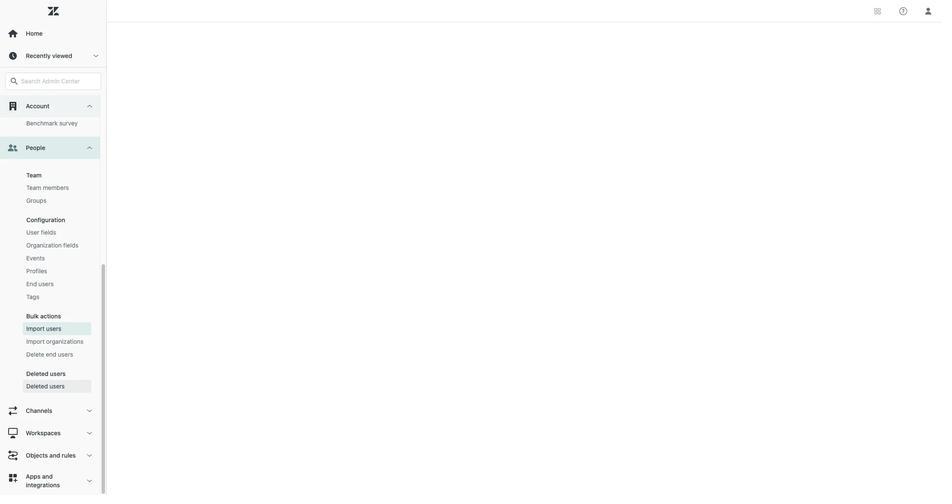 Task type: describe. For each thing, give the bounding box(es) containing it.
users up deleted users link
[[50, 371, 66, 378]]

fields for organization fields
[[63, 242, 78, 249]]

events
[[26, 255, 45, 262]]

people button
[[0, 137, 100, 159]]

bulk actions element
[[26, 313, 61, 320]]

events element
[[26, 254, 45, 263]]

tools
[[26, 107, 41, 114]]

configuration
[[26, 217, 65, 224]]

people
[[26, 144, 45, 152]]

2 deleted users element from the top
[[26, 383, 65, 391]]

objects
[[26, 452, 48, 460]]

bulk actions
[[26, 313, 61, 320]]

tags link
[[23, 291, 91, 304]]

localization element
[[26, 87, 59, 96]]

user fields
[[26, 229, 56, 236]]

tags
[[26, 294, 39, 301]]

apps and integrations button
[[0, 467, 100, 496]]

zendesk products image
[[875, 8, 881, 14]]

users for import users link at the bottom of the page
[[46, 325, 61, 333]]

end
[[26, 281, 37, 288]]

tools element
[[26, 107, 41, 114]]

team for team element
[[26, 172, 42, 179]]

end
[[46, 351, 56, 359]]

1 deleted from the top
[[26, 371, 48, 378]]

users for end users link
[[38, 281, 54, 288]]

recently viewed
[[26, 52, 72, 59]]

configuration element
[[26, 217, 65, 224]]

team members
[[26, 184, 69, 192]]

2 deleted from the top
[[26, 383, 48, 390]]

1 deleted users element from the top
[[26, 371, 66, 378]]

team for team members
[[26, 184, 41, 192]]

apps
[[26, 473, 41, 481]]

import users link
[[23, 323, 91, 336]]

none search field inside primary element
[[1, 73, 105, 90]]

channels
[[26, 408, 52, 415]]

apps and integrations
[[26, 473, 60, 489]]

user fields element
[[26, 229, 56, 237]]

objects and rules
[[26, 452, 76, 460]]

delete
[[26, 351, 44, 359]]

1 deleted users from the top
[[26, 371, 66, 378]]

account button
[[0, 95, 100, 118]]

profiles element
[[26, 267, 47, 276]]

import organizations
[[26, 338, 84, 346]]

integrations
[[26, 482, 60, 489]]

end users element
[[26, 280, 54, 289]]

benchmark survey link
[[23, 117, 91, 130]]

groups link
[[23, 195, 91, 207]]

import users
[[26, 325, 61, 333]]

profiles link
[[23, 265, 91, 278]]

user
[[26, 229, 39, 236]]

profiles
[[26, 268, 47, 275]]

rules
[[62, 452, 76, 460]]

import for import users
[[26, 325, 45, 333]]

organization fields element
[[26, 241, 78, 250]]

viewed
[[52, 52, 72, 59]]

deleted users link
[[23, 380, 91, 393]]



Task type: vqa. For each thing, say whether or not it's contained in the screenshot.
Bulk actions element
yes



Task type: locate. For each thing, give the bounding box(es) containing it.
users right end
[[38, 281, 54, 288]]

users for deleted users link
[[50, 383, 65, 390]]

workspaces
[[26, 430, 61, 437]]

1 vertical spatial fields
[[63, 242, 78, 249]]

1 horizontal spatial fields
[[63, 242, 78, 249]]

import down bulk
[[26, 325, 45, 333]]

team members element
[[26, 184, 69, 192]]

and for objects
[[49, 452, 60, 460]]

1 vertical spatial import
[[26, 338, 45, 346]]

fields down configuration at the left top of the page
[[41, 229, 56, 236]]

deleted users
[[26, 371, 66, 378], [26, 383, 65, 390]]

deleted users element up the channels dropdown button
[[26, 383, 65, 391]]

import for import organizations
[[26, 338, 45, 346]]

user menu image
[[923, 5, 934, 17]]

organization
[[26, 242, 62, 249]]

recently viewed button
[[0, 45, 106, 67]]

workspaces button
[[0, 423, 100, 445]]

benchmark survey element
[[26, 119, 78, 128]]

deleted
[[26, 371, 48, 378], [26, 383, 48, 390]]

0 vertical spatial fields
[[41, 229, 56, 236]]

help image
[[900, 7, 907, 15]]

2 import from the top
[[26, 338, 45, 346]]

organization fields
[[26, 242, 78, 249]]

and
[[49, 452, 60, 460], [42, 473, 53, 481]]

recently
[[26, 52, 51, 59]]

deleted users element
[[26, 371, 66, 378], [26, 383, 65, 391]]

None search field
[[1, 73, 105, 90]]

delete end users element
[[26, 351, 73, 359]]

fields for user fields
[[41, 229, 56, 236]]

team element
[[26, 172, 42, 179]]

delete end users
[[26, 351, 73, 359]]

home button
[[0, 22, 106, 45]]

users down the organizations
[[58, 351, 73, 359]]

tree
[[0, 0, 106, 496]]

0 vertical spatial import
[[26, 325, 45, 333]]

groups element
[[26, 197, 46, 205]]

benchmark survey
[[26, 120, 78, 127]]

team down team element
[[26, 184, 41, 192]]

tree item containing localization
[[0, 0, 100, 137]]

organization fields link
[[23, 239, 91, 252]]

team members link
[[23, 182, 91, 195]]

2 tree item from the top
[[0, 137, 100, 400]]

import up delete
[[26, 338, 45, 346]]

primary element
[[0, 0, 107, 496]]

deleted users element up deleted users link
[[26, 371, 66, 378]]

Search Admin Center field
[[21, 77, 96, 85]]

1 vertical spatial deleted users element
[[26, 383, 65, 391]]

0 vertical spatial team
[[26, 172, 42, 179]]

and left the rules
[[49, 452, 60, 460]]

fields
[[41, 229, 56, 236], [63, 242, 78, 249]]

fields down user fields link
[[63, 242, 78, 249]]

1 vertical spatial deleted users
[[26, 383, 65, 390]]

2 deleted users from the top
[[26, 383, 65, 390]]

team up the team members
[[26, 172, 42, 179]]

2 team from the top
[[26, 184, 41, 192]]

account
[[26, 102, 49, 110]]

account group
[[0, 0, 100, 137]]

0 vertical spatial deleted
[[26, 371, 48, 378]]

users down actions
[[46, 325, 61, 333]]

deleted down delete
[[26, 371, 48, 378]]

deleted up channels
[[26, 383, 48, 390]]

groups
[[26, 197, 46, 204]]

and up integrations
[[42, 473, 53, 481]]

home
[[26, 30, 43, 37]]

users
[[38, 281, 54, 288], [46, 325, 61, 333], [58, 351, 73, 359], [50, 371, 66, 378], [50, 383, 65, 390]]

0 vertical spatial deleted users element
[[26, 371, 66, 378]]

deleted users up the channels dropdown button
[[26, 383, 65, 390]]

tree item containing people
[[0, 137, 100, 400]]

deleted users up deleted users link
[[26, 371, 66, 378]]

events link
[[23, 252, 91, 265]]

channels button
[[0, 400, 100, 423]]

import organizations link
[[23, 336, 91, 349]]

team
[[26, 172, 42, 179], [26, 184, 41, 192]]

end users
[[26, 281, 54, 288]]

users inside 'element'
[[46, 325, 61, 333]]

localization
[[26, 88, 59, 95]]

localization link
[[23, 85, 91, 98]]

0 vertical spatial deleted users
[[26, 371, 66, 378]]

1 vertical spatial deleted
[[26, 383, 48, 390]]

import users element
[[26, 325, 61, 334]]

1 team from the top
[[26, 172, 42, 179]]

objects and rules button
[[0, 445, 100, 467]]

user fields link
[[23, 226, 91, 239]]

tree item
[[0, 0, 100, 137], [0, 137, 100, 400]]

and inside apps and integrations
[[42, 473, 53, 481]]

end users link
[[23, 278, 91, 291]]

people group
[[0, 159, 100, 400]]

1 vertical spatial and
[[42, 473, 53, 481]]

import organizations element
[[26, 338, 84, 346]]

benchmark
[[26, 120, 58, 127]]

members
[[43, 184, 69, 192]]

1 vertical spatial team
[[26, 184, 41, 192]]

import
[[26, 325, 45, 333], [26, 338, 45, 346]]

and inside objects and rules dropdown button
[[49, 452, 60, 460]]

survey
[[59, 120, 78, 127]]

and for apps
[[42, 473, 53, 481]]

bulk
[[26, 313, 39, 320]]

tree containing localization
[[0, 0, 106, 496]]

1 import from the top
[[26, 325, 45, 333]]

actions
[[40, 313, 61, 320]]

organizations
[[46, 338, 84, 346]]

delete end users link
[[23, 349, 91, 362]]

0 vertical spatial and
[[49, 452, 60, 460]]

0 horizontal spatial fields
[[41, 229, 56, 236]]

tags element
[[26, 293, 39, 302]]

users up the channels dropdown button
[[50, 383, 65, 390]]

1 tree item from the top
[[0, 0, 100, 137]]



